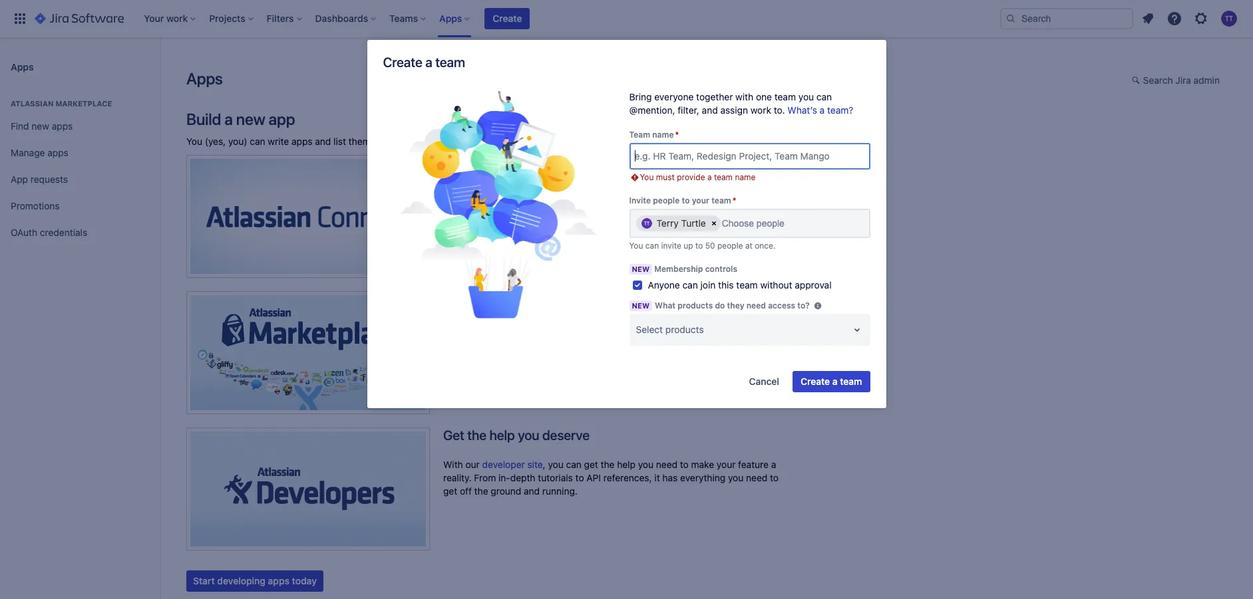 Task type: vqa. For each thing, say whether or not it's contained in the screenshot.
help
yes



Task type: describe. For each thing, give the bounding box(es) containing it.
source
[[443, 349, 473, 361]]

team inside new membership controls anyone can join this team without approval
[[736, 280, 758, 291]]

new for new membership controls anyone can join this team without approval
[[632, 265, 650, 274]]

bring
[[629, 91, 652, 103]]

terry turtle image
[[641, 218, 652, 229]]

after you develop your app, list it on the atlassian marketplace to help over 100,000 of the world's best development teams. open your app for open- source development or
[[443, 323, 765, 361]]

everyone
[[655, 91, 694, 103]]

the down develop at left
[[492, 336, 506, 347]]

atlassian inside is the "how" to your idea's "what." our products are extensible because they're built with developers in mind. extend or transform atlassian products to serve your needs better.
[[443, 213, 482, 224]]

1 vertical spatial products
[[484, 213, 523, 224]]

it inside , you can get the help you need to make your feature a reality. from in-depth tutorials to api references, it has everything you need to get off the ground and running.
[[655, 473, 660, 484]]

create a team inside button
[[801, 376, 862, 387]]

extensible
[[443, 200, 487, 211]]

requests
[[31, 173, 68, 185]]

team inside button
[[840, 376, 862, 387]]

feature
[[738, 459, 769, 471]]

teams.
[[622, 336, 651, 347]]

the inside is the "how" to your idea's "what." our products are extensible because they're built with developers in mind. extend or transform atlassian products to serve your needs better.
[[533, 186, 547, 198]]

0 vertical spatial *
[[675, 130, 679, 140]]

develop
[[485, 323, 519, 334]]

atlassian inside after you develop your app, list it on the atlassian marketplace to help over 100,000 of the world's best development teams. open your app for open- source development or
[[617, 323, 656, 334]]

start developing apps today
[[193, 576, 317, 587]]

ground
[[491, 486, 521, 497]]

your up world's
[[522, 323, 541, 334]]

apps down atlassian marketplace
[[52, 120, 73, 132]]

1 horizontal spatial apps
[[186, 69, 223, 88]]

"how"
[[549, 186, 576, 198]]

atlassian right them
[[400, 136, 438, 147]]

and right pride
[[503, 292, 525, 307]]

into our payment system to sell your app and
[[443, 349, 776, 374]]

built
[[561, 200, 580, 211]]

1 vertical spatial create
[[383, 55, 422, 70]]

the down from
[[474, 486, 488, 497]]

and inside , you can get the help you need to make your feature a reality. from in-depth tutorials to api references, it has everything you need to get off the ground and running.
[[524, 486, 540, 497]]

need right they
[[747, 301, 766, 311]]

provide
[[677, 172, 705, 182]]

marketplace inside group
[[56, 99, 112, 108]]

with inside is the "how" to your idea's "what." our products are extensible because they're built with developers in mind. extend or transform atlassian products to serve your needs better.
[[582, 200, 600, 211]]

you can invite up to 50 people       at once.
[[629, 241, 776, 251]]

create inside create button
[[493, 13, 522, 24]]

must
[[656, 172, 675, 182]]

new inside find new apps link
[[32, 120, 49, 132]]

app,
[[543, 323, 562, 334]]

error image
[[629, 172, 640, 183]]

our for into
[[639, 349, 654, 361]]

without
[[761, 280, 793, 291]]

has
[[663, 473, 678, 484]]

a inside button
[[833, 376, 838, 387]]

serve
[[537, 213, 560, 224]]

1 horizontal spatial people
[[718, 241, 743, 251]]

with our developer site
[[443, 459, 543, 471]]

small image
[[1132, 75, 1143, 86]]

oauth
[[11, 227, 37, 238]]

cancel
[[749, 376, 780, 387]]

create button
[[485, 8, 530, 29]]

0 vertical spatial products
[[691, 186, 730, 198]]

can inside bring everyone together with one team you can @mention, filter, and assign work to.
[[817, 91, 832, 103]]

marketplace inside after you develop your app, list it on the atlassian marketplace to help over 100,000 of the world's best development teams. open your app for open- source development or
[[658, 323, 711, 334]]

the right them
[[383, 136, 397, 147]]

to inside after you develop your app, list it on the atlassian marketplace to help over 100,000 of the world's best development teams. open your app for open- source development or
[[714, 323, 722, 334]]

atlassian marketplace group
[[5, 85, 154, 250]]

off
[[460, 486, 472, 497]]

oauth credentials link
[[5, 220, 154, 246]]

the left tools
[[472, 155, 491, 170]]

you for you must provide a team name
[[640, 172, 654, 182]]

1 horizontal spatial get
[[584, 459, 598, 471]]

your left idea's
[[589, 186, 608, 198]]

developer site link
[[482, 459, 543, 471]]

atlassian inside group
[[11, 99, 54, 108]]

1 horizontal spatial new
[[236, 110, 265, 128]]

payment
[[656, 349, 693, 361]]

get
[[443, 428, 464, 443]]

is the "how" to your idea's "what." our products are extensible because they're built with developers in mind. extend or transform atlassian products to serve your needs better.
[[443, 186, 774, 224]]

because
[[490, 200, 526, 211]]

atlassian marketplace
[[11, 99, 112, 108]]

what's
[[788, 105, 817, 116]]

they're
[[528, 200, 558, 211]]

app inside into our payment system to sell your app and
[[443, 363, 460, 374]]

you for you can invite up to 50 people       at once.
[[629, 241, 643, 251]]

atlassian marketplace link
[[400, 136, 494, 147]]

developing
[[217, 576, 266, 587]]

2 vertical spatial products
[[678, 301, 713, 311]]

manage
[[11, 147, 45, 158]]

make
[[691, 459, 714, 471]]

new for new
[[632, 302, 650, 310]]

your down the built
[[563, 213, 582, 224]]

team
[[629, 130, 650, 140]]

you must provide a team name
[[640, 172, 756, 182]]

clear image
[[709, 218, 719, 229]]

over
[[746, 323, 765, 334]]

,
[[543, 459, 546, 471]]

you right tools
[[526, 155, 547, 170]]

open-
[[734, 336, 760, 347]]

and inside bring everyone together with one team you can @mention, filter, and assign work to.
[[702, 105, 718, 116]]

tutorials
[[538, 473, 573, 484]]

atlassian up extensible
[[443, 186, 482, 198]]

best
[[542, 336, 561, 347]]

(yes,
[[205, 136, 226, 147]]

help inside after you develop your app, list it on the atlassian marketplace to help over 100,000 of the world's best development teams. open your app for open- source development or
[[725, 323, 743, 334]]

in inside is the "how" to your idea's "what." our products are extensible because they're built with developers in mind. extend or transform atlassian products to serve your needs better.
[[653, 200, 660, 211]]

what's a team?
[[788, 105, 854, 116]]

100,000
[[443, 336, 478, 347]]

into
[[621, 349, 637, 361]]

a inside , you can get the help you need to make your feature a reality. from in-depth tutorials to api references, it has everything you need to get off the ground and running.
[[771, 459, 776, 471]]

search image
[[1006, 13, 1016, 24]]

build
[[186, 110, 221, 128]]

is
[[523, 186, 530, 198]]

developer
[[482, 459, 525, 471]]

1 vertical spatial development
[[475, 349, 531, 361]]

the up api
[[601, 459, 615, 471]]

win
[[443, 292, 466, 307]]

you inside after you develop your app, list it on the atlassian marketplace to help over 100,000 of the world's best development teams. open your app for open- source development or
[[467, 323, 483, 334]]

start developing apps today link
[[186, 571, 323, 592]]

mind.
[[663, 200, 686, 211]]

to?
[[798, 301, 810, 311]]

you for you (yes, you) can write apps and list them in the atlassian marketplace .
[[186, 136, 202, 147]]

you (yes, you) can write apps and list them in the atlassian marketplace .
[[186, 136, 496, 147]]

you inside bring everyone together with one team you can @mention, filter, and assign work to.
[[799, 91, 814, 103]]

from
[[474, 473, 496, 484]]

search jira admin
[[1143, 75, 1220, 86]]

promotions
[[11, 200, 60, 211]]

of
[[481, 336, 490, 347]]

on
[[587, 323, 598, 334]]

can inside , you can get the help you need to make your feature a reality. from in-depth tutorials to api references, it has everything you need to get off the ground and running.
[[566, 459, 582, 471]]

terry turtle
[[657, 218, 706, 229]]

0 vertical spatial list
[[334, 136, 346, 147]]

list inside after you develop your app, list it on the atlassian marketplace to help over 100,000 of the world's best development teams. open your app for open- source development or
[[564, 323, 577, 334]]

manage apps link
[[5, 140, 154, 166]]

with inside bring everyone together with one team you can @mention, filter, and assign work to.
[[736, 91, 754, 103]]

create a team element
[[384, 91, 613, 322]]

at
[[745, 241, 753, 251]]

in-
[[499, 473, 510, 484]]

Search field
[[1001, 8, 1134, 29]]

bring everyone together with one team you can @mention, filter, and assign work to.
[[629, 91, 832, 116]]

transform
[[732, 200, 774, 211]]

cancel button
[[741, 371, 788, 393]]

@mention,
[[629, 105, 675, 116]]

today
[[292, 576, 317, 587]]



Task type: locate. For each thing, give the bounding box(es) containing it.
can up tutorials
[[566, 459, 582, 471]]

or inside is the "how" to your idea's "what." our products are extensible because they're built with developers in mind. extend or transform atlassian products to serve your needs better.
[[721, 200, 730, 211]]

atlassian connect link
[[443, 186, 521, 198]]

open image
[[849, 322, 865, 338]]

can left invite
[[646, 241, 659, 251]]

them
[[349, 136, 371, 147]]

1 new from the top
[[632, 265, 650, 274]]

open
[[653, 336, 677, 347]]

2 vertical spatial app
[[443, 363, 460, 374]]

1 horizontal spatial our
[[639, 349, 654, 361]]

the right get
[[467, 428, 487, 443]]

0 vertical spatial help
[[725, 323, 743, 334]]

up
[[684, 241, 693, 251]]

you right ,
[[548, 459, 564, 471]]

atlassian down extensible
[[443, 213, 482, 224]]

invite
[[629, 196, 651, 206]]

products down join
[[678, 301, 713, 311]]

1 horizontal spatial it
[[655, 473, 660, 484]]

your inside into our payment system to sell your app and
[[757, 349, 776, 361]]

build a new app
[[186, 110, 295, 128]]

app
[[11, 173, 28, 185]]

* down filter,
[[675, 130, 679, 140]]

0 vertical spatial in
[[373, 136, 381, 147]]

our
[[639, 349, 654, 361], [466, 459, 480, 471]]

0 horizontal spatial our
[[466, 459, 480, 471]]

and left them
[[315, 136, 331, 147]]

one
[[756, 91, 772, 103]]

in down "what."
[[653, 200, 660, 211]]

new inside new membership controls anyone can join this team without approval
[[632, 265, 650, 274]]

filter,
[[678, 105, 700, 116]]

oauth credentials
[[11, 227, 87, 238]]

assign
[[721, 105, 748, 116]]

apps right write
[[292, 136, 313, 147]]

marketplace up open
[[658, 323, 711, 334]]

0 vertical spatial create
[[493, 13, 522, 24]]

0 horizontal spatial create a team
[[383, 55, 465, 70]]

atlassian up teams.
[[617, 323, 656, 334]]

1 vertical spatial or
[[533, 349, 542, 361]]

you down terry turtle image
[[629, 241, 643, 251]]

get the help you deserve
[[443, 428, 590, 443]]

profit
[[528, 292, 559, 307]]

it inside after you develop your app, list it on the atlassian marketplace to help over 100,000 of the world's best development teams. open your app for open- source development or
[[579, 323, 585, 334]]

2 vertical spatial help
[[617, 459, 636, 471]]

"what."
[[639, 186, 670, 198]]

2 horizontal spatial app
[[701, 336, 717, 347]]

1 horizontal spatial development
[[564, 336, 619, 347]]

find down atlassian marketplace 'link'
[[443, 155, 469, 170]]

0 vertical spatial it
[[579, 323, 585, 334]]

your inside , you can get the help you need to make your feature a reality. from in-depth tutorials to api references, it has everything you need to get off the ground and running.
[[717, 459, 736, 471]]

you up "what."
[[640, 172, 654, 182]]

1 vertical spatial name
[[735, 172, 756, 182]]

new up you)
[[236, 110, 265, 128]]

need
[[550, 155, 580, 170], [747, 301, 766, 311], [656, 459, 678, 471], [746, 473, 768, 484]]

what
[[655, 301, 676, 311]]

0 vertical spatial create a team
[[383, 55, 465, 70]]

our up from
[[466, 459, 480, 471]]

0 horizontal spatial it
[[579, 323, 585, 334]]

0 vertical spatial app
[[269, 110, 295, 128]]

help up for
[[725, 323, 743, 334]]

0 horizontal spatial in
[[373, 136, 381, 147]]

in right them
[[373, 136, 381, 147]]

name right team
[[653, 130, 674, 140]]

people up 'terry'
[[653, 196, 680, 206]]

people left 'at'
[[718, 241, 743, 251]]

* up choose people text box
[[733, 196, 737, 206]]

our down teams.
[[639, 349, 654, 361]]

0 horizontal spatial create
[[383, 55, 422, 70]]

can left join
[[683, 280, 698, 291]]

start
[[193, 576, 215, 587]]

products down "because"
[[484, 213, 523, 224]]

1 vertical spatial get
[[443, 486, 457, 497]]

you
[[186, 136, 202, 147], [640, 172, 654, 182], [629, 241, 643, 251]]

1 horizontal spatial create a team
[[801, 376, 862, 387]]

your right make
[[717, 459, 736, 471]]

you up references,
[[638, 459, 654, 471]]

can up what's a team?
[[817, 91, 832, 103]]

with up needs
[[582, 200, 600, 211]]

are
[[732, 186, 746, 198]]

and inside into our payment system to sell your app and
[[462, 363, 478, 374]]

find new apps link
[[5, 113, 154, 140]]

credentials
[[40, 227, 87, 238]]

0 horizontal spatial new
[[32, 120, 49, 132]]

marketplace up "find the tools you need"
[[441, 136, 494, 147]]

team inside bring everyone together with one team you can @mention, filter, and assign work to.
[[775, 91, 796, 103]]

2 new from the top
[[632, 302, 650, 310]]

or right extend
[[721, 200, 730, 211]]

once.
[[755, 241, 776, 251]]

after
[[443, 323, 465, 334]]

1 horizontal spatial find
[[443, 155, 469, 170]]

can right you)
[[250, 136, 265, 147]]

needs
[[584, 213, 610, 224]]

they
[[727, 301, 745, 311]]

or inside after you develop your app, list it on the atlassian marketplace to help over 100,000 of the world's best development teams. open your app for open- source development or
[[533, 349, 542, 361]]

you
[[799, 91, 814, 103], [526, 155, 547, 170], [467, 323, 483, 334], [518, 428, 539, 443], [548, 459, 564, 471], [638, 459, 654, 471], [728, 473, 744, 484]]

0 vertical spatial with
[[736, 91, 754, 103]]

or down the best
[[533, 349, 542, 361]]

2 vertical spatial create
[[801, 376, 830, 387]]

1 horizontal spatial or
[[721, 200, 730, 211]]

list left them
[[334, 136, 346, 147]]

1 horizontal spatial app
[[443, 363, 460, 374]]

you down feature
[[728, 473, 744, 484]]

invite people to your team *
[[629, 196, 737, 206]]

atlassian up find new apps
[[11, 99, 54, 108]]

marketplace
[[56, 99, 112, 108], [441, 136, 494, 147], [658, 323, 711, 334]]

2 horizontal spatial marketplace
[[658, 323, 711, 334]]

apps up atlassian marketplace
[[11, 61, 34, 72]]

api
[[587, 473, 601, 484]]

50
[[705, 241, 715, 251]]

to inside into our payment system to sell your app and
[[729, 349, 738, 361]]

your right sell
[[757, 349, 776, 361]]

the right is
[[533, 186, 547, 198]]

for
[[719, 336, 731, 347]]

app up system
[[701, 336, 717, 347]]

1 horizontal spatial *
[[733, 196, 737, 206]]

access
[[768, 301, 796, 311]]

1 horizontal spatial list
[[564, 323, 577, 334]]

it left on
[[579, 323, 585, 334]]

do
[[715, 301, 725, 311]]

app
[[269, 110, 295, 128], [701, 336, 717, 347], [443, 363, 460, 374]]

create inside create a team button
[[801, 376, 830, 387]]

help inside , you can get the help you need to make your feature a reality. from in-depth tutorials to api references, it has everything you need to get off the ground and running.
[[617, 459, 636, 471]]

new left what
[[632, 302, 650, 310]]

new up anyone
[[632, 265, 650, 274]]

app requests link
[[5, 166, 154, 193]]

1 vertical spatial help
[[490, 428, 515, 443]]

0 vertical spatial get
[[584, 459, 598, 471]]

create a team image
[[398, 91, 598, 319]]

help up references,
[[617, 459, 636, 471]]

2 vertical spatial marketplace
[[658, 323, 711, 334]]

it
[[579, 323, 585, 334], [655, 473, 660, 484]]

apps left today
[[268, 576, 290, 587]]

tools
[[494, 155, 523, 170]]

1 vertical spatial find
[[443, 155, 469, 170]]

1 vertical spatial in
[[653, 200, 660, 211]]

0 horizontal spatial app
[[269, 110, 295, 128]]

1 horizontal spatial help
[[617, 459, 636, 471]]

need up has
[[656, 459, 678, 471]]

0 vertical spatial or
[[721, 200, 730, 211]]

list right app, at the bottom left of the page
[[564, 323, 577, 334]]

with up 'assign'
[[736, 91, 754, 103]]

everything
[[680, 473, 726, 484]]

0 vertical spatial find
[[11, 120, 29, 132]]

idea's
[[611, 186, 636, 198]]

2 vertical spatial you
[[629, 241, 643, 251]]

terry
[[657, 218, 679, 229]]

1 vertical spatial our
[[466, 459, 480, 471]]

1 vertical spatial create a team
[[801, 376, 862, 387]]

0 horizontal spatial *
[[675, 130, 679, 140]]

apps up requests
[[47, 147, 68, 158]]

0 horizontal spatial people
[[653, 196, 680, 206]]

0 vertical spatial you
[[186, 136, 202, 147]]

0 vertical spatial name
[[653, 130, 674, 140]]

0 horizontal spatial marketplace
[[56, 99, 112, 108]]

new
[[236, 110, 265, 128], [32, 120, 49, 132]]

1 vertical spatial list
[[564, 323, 577, 334]]

apps inside button
[[268, 576, 290, 587]]

this
[[718, 280, 734, 291]]

our for with
[[466, 459, 480, 471]]

help
[[725, 323, 743, 334], [490, 428, 515, 443], [617, 459, 636, 471]]

running.
[[542, 486, 578, 497]]

the right on
[[601, 323, 615, 334]]

e.g. HR Team, Redesign Project, Team Mango field
[[631, 144, 869, 168]]

invite
[[661, 241, 682, 251]]

2 horizontal spatial help
[[725, 323, 743, 334]]

manage apps
[[11, 147, 68, 158]]

apps up build
[[186, 69, 223, 88]]

0 horizontal spatial apps
[[11, 61, 34, 72]]

you left (yes, at the left
[[186, 136, 202, 147]]

and down the together
[[702, 105, 718, 116]]

developers
[[603, 200, 650, 211]]

app up write
[[269, 110, 295, 128]]

1 vertical spatial it
[[655, 473, 660, 484]]

1 vertical spatial marketplace
[[441, 136, 494, 147]]

name up are
[[735, 172, 756, 182]]

0 horizontal spatial name
[[653, 130, 674, 140]]

0 horizontal spatial with
[[582, 200, 600, 211]]

controls
[[705, 264, 738, 274]]

and
[[702, 105, 718, 116], [315, 136, 331, 147], [503, 292, 525, 307], [462, 363, 478, 374], [524, 486, 540, 497]]

membership
[[655, 264, 703, 274]]

admin
[[1194, 75, 1220, 86]]

team name *
[[629, 130, 679, 140]]

0 vertical spatial people
[[653, 196, 680, 206]]

0 horizontal spatial get
[[443, 486, 457, 497]]

turtle
[[681, 218, 706, 229]]

our inside into our payment system to sell your app and
[[639, 349, 654, 361]]

1 vertical spatial with
[[582, 200, 600, 211]]

0 horizontal spatial help
[[490, 428, 515, 443]]

0 horizontal spatial list
[[334, 136, 346, 147]]

create a team button
[[793, 371, 870, 393]]

your up payment
[[679, 336, 698, 347]]

2 horizontal spatial create
[[801, 376, 830, 387]]

0 vertical spatial new
[[632, 265, 650, 274]]

0 horizontal spatial find
[[11, 120, 29, 132]]

in
[[373, 136, 381, 147], [653, 200, 660, 211]]

0 horizontal spatial or
[[533, 349, 542, 361]]

promotions link
[[5, 193, 154, 220]]

anyone
[[648, 280, 680, 291]]

primary element
[[8, 0, 1001, 37]]

you)
[[228, 136, 247, 147]]

you up of at left bottom
[[467, 323, 483, 334]]

get down reality.
[[443, 486, 457, 497]]

1 vertical spatial new
[[632, 302, 650, 310]]

Choose people text field
[[722, 218, 788, 229]]

create
[[493, 13, 522, 24], [383, 55, 422, 70], [801, 376, 830, 387]]

1 vertical spatial you
[[640, 172, 654, 182]]

and down depth
[[524, 486, 540, 497]]

approval
[[795, 280, 832, 291]]

you up what's
[[799, 91, 814, 103]]

app inside after you develop your app, list it on the atlassian marketplace to help over 100,000 of the world's best development teams. open your app for open- source development or
[[701, 336, 717, 347]]

development down of at left bottom
[[475, 349, 531, 361]]

new membership controls anyone can join this team without approval
[[632, 264, 832, 291]]

get up api
[[584, 459, 598, 471]]

1 horizontal spatial in
[[653, 200, 660, 211]]

0 vertical spatial development
[[564, 336, 619, 347]]

world's
[[508, 336, 540, 347]]

find up manage
[[11, 120, 29, 132]]

need down feature
[[746, 473, 768, 484]]

get
[[584, 459, 598, 471], [443, 486, 457, 497]]

find inside atlassian marketplace group
[[11, 120, 29, 132]]

and down source at the bottom of the page
[[462, 363, 478, 374]]

0 horizontal spatial development
[[475, 349, 531, 361]]

sell
[[740, 349, 755, 361]]

0 vertical spatial our
[[639, 349, 654, 361]]

1 vertical spatial app
[[701, 336, 717, 347]]

0 vertical spatial marketplace
[[56, 99, 112, 108]]

your right our
[[692, 196, 710, 206]]

development down on
[[564, 336, 619, 347]]

marketplace up find new apps link
[[56, 99, 112, 108]]

can inside new membership controls anyone can join this team without approval
[[683, 280, 698, 291]]

app down source at the bottom of the page
[[443, 363, 460, 374]]

1 horizontal spatial name
[[735, 172, 756, 182]]

help up developer
[[490, 428, 515, 443]]

1 vertical spatial *
[[733, 196, 737, 206]]

new up manage apps
[[32, 120, 49, 132]]

references,
[[604, 473, 652, 484]]

depth
[[510, 473, 536, 484]]

1 horizontal spatial marketplace
[[441, 136, 494, 147]]

jira software image
[[35, 11, 124, 27], [35, 11, 124, 27]]

it left has
[[655, 473, 660, 484]]

find for find the tools you need
[[443, 155, 469, 170]]

team
[[435, 55, 465, 70], [775, 91, 796, 103], [714, 172, 733, 182], [712, 196, 731, 206], [736, 280, 758, 291], [840, 376, 862, 387]]

create banner
[[0, 0, 1253, 37]]

what's a team? link
[[788, 105, 854, 116]]

1 horizontal spatial create
[[493, 13, 522, 24]]

work
[[751, 105, 771, 116]]

need up '"how"'
[[550, 155, 580, 170]]

products up extend
[[691, 186, 730, 198]]

win pride and profit
[[443, 292, 559, 307]]

find for find new apps
[[11, 120, 29, 132]]

you up site
[[518, 428, 539, 443]]

1 vertical spatial people
[[718, 241, 743, 251]]

1 horizontal spatial with
[[736, 91, 754, 103]]



